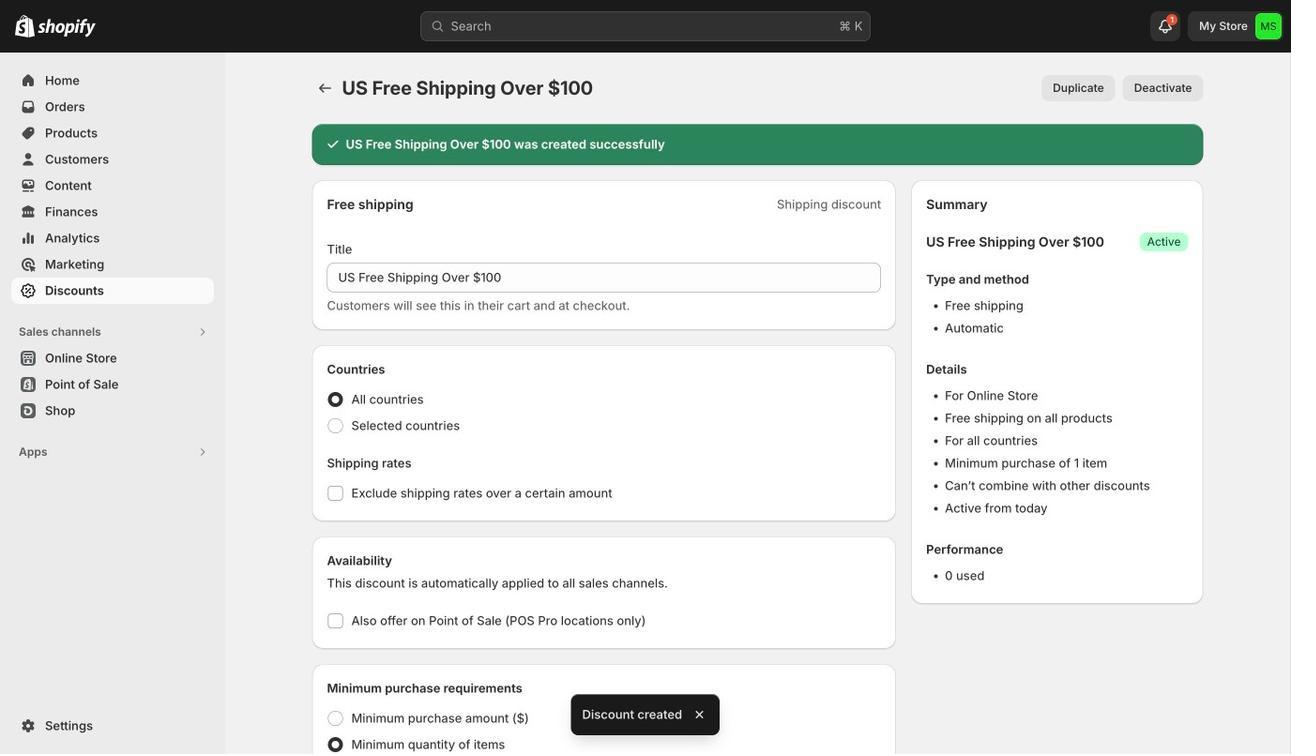 Task type: locate. For each thing, give the bounding box(es) containing it.
1 horizontal spatial shopify image
[[38, 19, 96, 37]]

shopify image
[[15, 15, 35, 37], [38, 19, 96, 37]]

None text field
[[327, 263, 882, 293]]

0 horizontal spatial shopify image
[[15, 15, 35, 37]]



Task type: vqa. For each thing, say whether or not it's contained in the screenshot.
my store image
yes



Task type: describe. For each thing, give the bounding box(es) containing it.
my store image
[[1256, 13, 1282, 39]]



